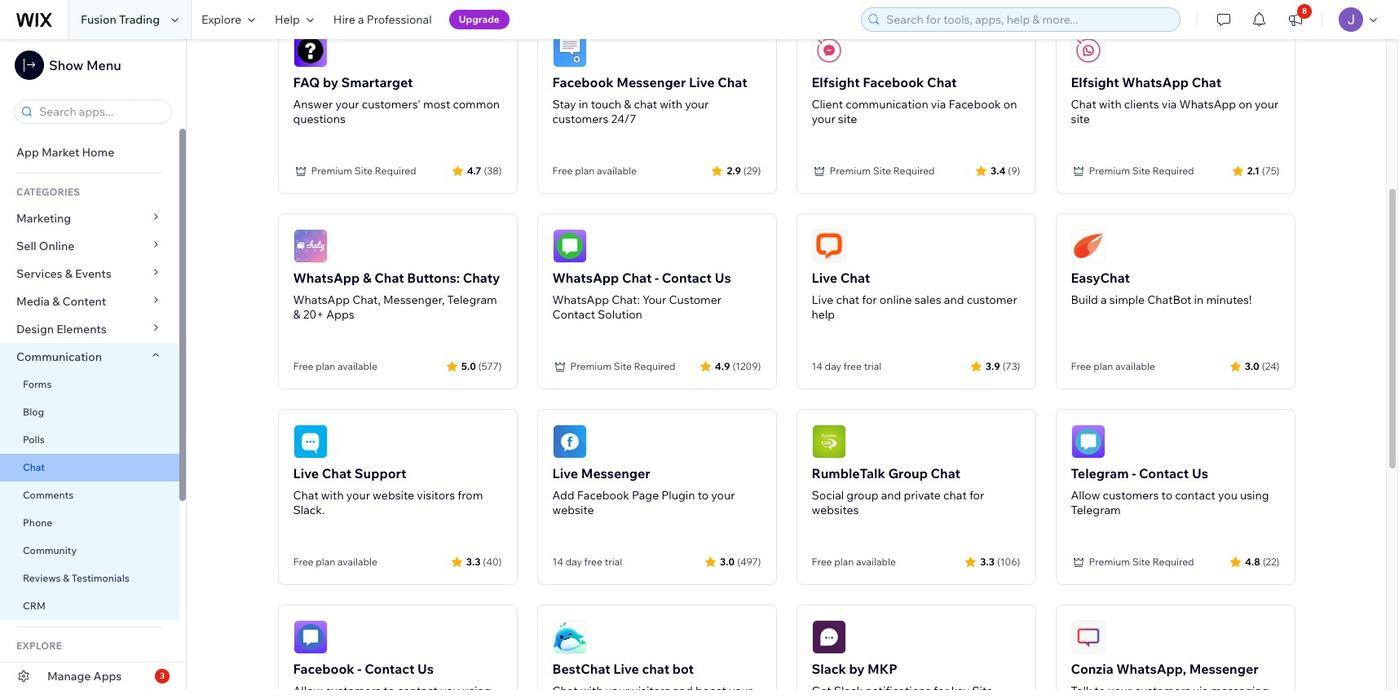 Task type: describe. For each thing, give the bounding box(es) containing it.
help
[[812, 307, 835, 322]]

slack by mkp
[[812, 661, 898, 678]]

chat,
[[352, 293, 381, 307]]

3.3 for rumbletalk group chat
[[981, 556, 995, 568]]

allow
[[1071, 489, 1101, 503]]

communication link
[[0, 343, 179, 371]]

trial for chat
[[864, 360, 882, 373]]

content
[[62, 294, 106, 309]]

(1209)
[[733, 360, 761, 372]]

polls link
[[0, 427, 179, 454]]

chat inside rumbletalk group chat social group and private chat for websites
[[931, 466, 961, 482]]

& left 20+ at the left top of the page
[[293, 307, 301, 322]]

premium site required for us
[[1089, 556, 1195, 568]]

required for with
[[1153, 165, 1195, 177]]

apps inside sidebar element
[[93, 670, 122, 684]]

your inside 'elfsight whatsapp chat chat with clients via whatsapp on your site'
[[1255, 97, 1279, 112]]

to for messenger
[[698, 489, 709, 503]]

events
[[75, 267, 112, 281]]

chat left bot
[[642, 661, 670, 678]]

a inside easychat build a simple chatbot in minutes!
[[1101, 293, 1107, 307]]

for inside the live chat live chat for online sales and customer help
[[862, 293, 877, 307]]

available for &
[[338, 360, 377, 373]]

required for communication
[[894, 165, 935, 177]]

chat inside rumbletalk group chat social group and private chat for websites
[[944, 489, 967, 503]]

premium for chat
[[571, 360, 612, 373]]

slack
[[812, 661, 846, 678]]

customer
[[967, 293, 1018, 307]]

simple
[[1110, 293, 1145, 307]]

market
[[42, 145, 79, 160]]

trading
[[119, 12, 160, 27]]

answer
[[293, 97, 333, 112]]

4.8
[[1245, 556, 1261, 568]]

3.9 (73)
[[986, 360, 1021, 372]]

free plan available for &
[[293, 360, 377, 373]]

messenger for live
[[581, 466, 651, 482]]

clients
[[1125, 97, 1160, 112]]

reviews & testimonials link
[[0, 565, 179, 593]]

conzia whatsapp, messenger logo image
[[1071, 621, 1106, 655]]

live inside the facebook messenger live chat stay in touch & chat with your customers 24/7
[[689, 74, 715, 91]]

premium for -
[[1089, 556, 1130, 568]]

facebook up communication at top
[[863, 74, 924, 91]]

site for chat
[[1133, 165, 1151, 177]]

fusion trading
[[81, 12, 160, 27]]

design elements
[[16, 322, 107, 337]]

chaty
[[463, 270, 500, 286]]

media & content link
[[0, 288, 179, 316]]

plan for messenger
[[575, 165, 595, 177]]

page
[[632, 489, 659, 503]]

using
[[1241, 489, 1270, 503]]

buttons:
[[407, 270, 460, 286]]

show menu button
[[15, 51, 121, 80]]

whatsapp left the chat,
[[293, 293, 350, 307]]

facebook inside the live messenger add facebook page plugin to your website
[[577, 489, 630, 503]]

chat inside the facebook messenger live chat stay in touch & chat with your customers 24/7
[[718, 74, 748, 91]]

premium for whatsapp
[[1089, 165, 1130, 177]]

telegram - contact us allow customers to contact you using telegram
[[1071, 466, 1270, 518]]

plan for build
[[1094, 360, 1114, 373]]

sell
[[16, 239, 36, 254]]

chat inside elfsight facebook chat client communication via facebook on your site
[[927, 74, 957, 91]]

available for chat
[[338, 556, 377, 568]]

4.9 (1209)
[[715, 360, 761, 372]]

bestchat live chat bot
[[553, 661, 694, 678]]

from
[[458, 489, 483, 503]]

add
[[553, 489, 575, 503]]

elfsight whatsapp chat logo image
[[1071, 33, 1106, 68]]

marketing
[[16, 211, 71, 226]]

help button
[[265, 0, 324, 39]]

minutes!
[[1207, 293, 1252, 307]]

4.8 (22)
[[1245, 556, 1280, 568]]

(73)
[[1003, 360, 1021, 372]]

with for elfsight whatsapp chat
[[1099, 97, 1122, 112]]

your inside faq by smartarget answer your customers' most common questions
[[336, 97, 359, 112]]

most
[[423, 97, 450, 112]]

group
[[889, 466, 928, 482]]

sell online
[[16, 239, 75, 254]]

& for chat
[[363, 270, 372, 286]]

telegram - contact us logo image
[[1071, 425, 1106, 459]]

facebook messenger live chat stay in touch & chat with your customers 24/7
[[553, 74, 748, 126]]

private
[[904, 489, 941, 503]]

show
[[49, 57, 83, 73]]

(9)
[[1008, 164, 1021, 177]]

premium site required for client
[[830, 165, 935, 177]]

3.0 for live messenger
[[720, 556, 735, 568]]

site inside elfsight facebook chat client communication via facebook on your site
[[838, 112, 857, 126]]

whatsapp up clients
[[1122, 74, 1189, 91]]

your inside live chat support chat with your website visitors from slack.
[[346, 489, 370, 503]]

14 day free trial for messenger
[[553, 556, 622, 568]]

mkp
[[868, 661, 898, 678]]

required for allow
[[1153, 556, 1195, 568]]

(106)
[[997, 556, 1021, 568]]

rumbletalk
[[812, 466, 886, 482]]

on inside 'elfsight whatsapp chat chat with clients via whatsapp on your site'
[[1239, 97, 1253, 112]]

chat:
[[612, 293, 640, 307]]

trial for messenger
[[605, 556, 622, 568]]

conzia whatsapp, messenger
[[1071, 661, 1259, 678]]

websites
[[812, 503, 859, 518]]

us for facebook  - contact us
[[418, 661, 434, 678]]

elfsight whatsapp chat chat with clients via whatsapp on your site
[[1071, 74, 1279, 126]]

by for faq
[[323, 74, 338, 91]]

24/7
[[611, 112, 637, 126]]

visitors
[[417, 489, 455, 503]]

via inside elfsight facebook chat client communication via facebook on your site
[[931, 97, 946, 112]]

elfsight facebook chat client communication via facebook on your site
[[812, 74, 1017, 126]]

premium site required for answer
[[311, 165, 416, 177]]

communication
[[16, 350, 105, 365]]

whatsapp left chat:
[[553, 293, 609, 307]]

& for events
[[65, 267, 73, 281]]

stay
[[553, 97, 576, 112]]

chatbot
[[1148, 293, 1192, 307]]

to for -
[[1162, 489, 1173, 503]]

phone
[[23, 517, 52, 529]]

5.0 (577)
[[461, 360, 502, 372]]

website inside live chat support chat with your website visitors from slack.
[[373, 489, 414, 503]]

marketing link
[[0, 205, 179, 232]]

easychat logo image
[[1071, 229, 1106, 263]]

live messenger add facebook page plugin to your website
[[553, 466, 735, 518]]

bestchat
[[553, 661, 611, 678]]

help
[[275, 12, 300, 27]]

faq by smartarget answer your customers' most common questions
[[293, 74, 500, 126]]

smartarget
[[341, 74, 413, 91]]

free for easychat
[[1071, 360, 1092, 373]]

4.7
[[467, 164, 482, 177]]

whatsapp chat - contact us  logo image
[[553, 229, 587, 263]]

on inside elfsight facebook chat client communication via facebook on your site
[[1004, 97, 1017, 112]]

home
[[82, 145, 114, 160]]

facebook  - contact us logo image
[[293, 621, 327, 655]]

3.0 (24)
[[1245, 360, 1280, 372]]

comments link
[[0, 482, 179, 510]]

show menu
[[49, 57, 121, 73]]

2.1
[[1248, 164, 1260, 177]]

contact
[[1175, 489, 1216, 503]]

group
[[847, 489, 879, 503]]

design
[[16, 322, 54, 337]]

whatsapp down "whatsapp chat - contact us  logo"
[[553, 270, 619, 286]]

(24)
[[1262, 360, 1280, 372]]

& for testimonials
[[63, 573, 69, 585]]

live inside the live messenger add facebook page plugin to your website
[[553, 466, 578, 482]]

free for chat
[[844, 360, 862, 373]]

1 vertical spatial telegram
[[1071, 466, 1129, 482]]

social
[[812, 489, 844, 503]]

14 for live chat
[[812, 360, 823, 373]]

free plan available for build
[[1071, 360, 1156, 373]]

3.4
[[991, 164, 1006, 177]]

plan for group
[[834, 556, 854, 568]]

contact inside telegram - contact us allow customers to contact you using telegram
[[1139, 466, 1189, 482]]

4.9
[[715, 360, 730, 372]]

and inside rumbletalk group chat social group and private chat for websites
[[881, 489, 902, 503]]

3.3 (106)
[[981, 556, 1021, 568]]

3
[[160, 671, 165, 682]]

with inside the facebook messenger live chat stay in touch & chat with your customers 24/7
[[660, 97, 683, 112]]

in for easychat
[[1194, 293, 1204, 307]]

faq by smartarget logo image
[[293, 33, 327, 68]]



Task type: vqa. For each thing, say whether or not it's contained in the screenshot.
The Find Products To Sell
no



Task type: locate. For each thing, give the bounding box(es) containing it.
elfsight facebook chat logo image
[[812, 33, 846, 68]]

1 3.3 from the left
[[466, 556, 481, 568]]

1 horizontal spatial via
[[1162, 97, 1177, 112]]

available down 24/7
[[597, 165, 637, 177]]

services
[[16, 267, 62, 281]]

on up 2.1
[[1239, 97, 1253, 112]]

a
[[358, 12, 364, 27], [1101, 293, 1107, 307]]

1 vertical spatial us
[[1192, 466, 1209, 482]]

website
[[373, 489, 414, 503], [553, 503, 594, 518]]

premium site required down communication at top
[[830, 165, 935, 177]]

0 horizontal spatial 3.0
[[720, 556, 735, 568]]

upgrade button
[[449, 10, 510, 29]]

messenger up page
[[581, 466, 651, 482]]

20+
[[303, 307, 324, 322]]

0 horizontal spatial apps
[[93, 670, 122, 684]]

site for client
[[873, 165, 891, 177]]

free plan available
[[553, 165, 637, 177], [293, 360, 377, 373], [1071, 360, 1156, 373], [293, 556, 377, 568], [812, 556, 896, 568]]

and down the "group"
[[881, 489, 902, 503]]

in inside easychat build a simple chatbot in minutes!
[[1194, 293, 1204, 307]]

1 vertical spatial free
[[584, 556, 603, 568]]

14 for live messenger
[[553, 556, 564, 568]]

crm link
[[0, 593, 179, 621]]

0 vertical spatial -
[[655, 270, 659, 286]]

free for rumbletalk group chat
[[812, 556, 832, 568]]

required for us
[[634, 360, 676, 373]]

premium for facebook
[[830, 165, 871, 177]]

0 horizontal spatial site
[[838, 112, 857, 126]]

blog link
[[0, 399, 179, 427]]

0 vertical spatial telegram
[[447, 293, 497, 307]]

facebook right add
[[577, 489, 630, 503]]

0 horizontal spatial a
[[358, 12, 364, 27]]

manage
[[47, 670, 91, 684]]

apps right manage
[[93, 670, 122, 684]]

1 horizontal spatial by
[[849, 661, 865, 678]]

whatsapp & chat buttons: chaty logo image
[[293, 229, 327, 263]]

2 via from the left
[[1162, 97, 1177, 112]]

14
[[812, 360, 823, 373], [553, 556, 564, 568]]

plan down "websites"
[[834, 556, 854, 568]]

1 vertical spatial a
[[1101, 293, 1107, 307]]

0 vertical spatial customers
[[553, 112, 609, 126]]

elfsight
[[812, 74, 860, 91], [1071, 74, 1120, 91]]

1 horizontal spatial 3.0
[[1245, 360, 1260, 372]]

- inside whatsapp chat - contact us whatsapp chat: your customer contact solution
[[655, 270, 659, 286]]

site inside 'elfsight whatsapp chat chat with clients via whatsapp on your site'
[[1071, 112, 1090, 126]]

for
[[862, 293, 877, 307], [970, 489, 985, 503]]

sidebar element
[[0, 39, 187, 691]]

1 site from the left
[[838, 112, 857, 126]]

common
[[453, 97, 500, 112]]

with left clients
[[1099, 97, 1122, 112]]

slack by mkp logo image
[[812, 621, 846, 655]]

plan down 'slack.'
[[316, 556, 335, 568]]

us for telegram - contact us allow customers to contact you using telegram
[[1192, 466, 1209, 482]]

app
[[16, 145, 39, 160]]

by for slack
[[849, 661, 865, 678]]

premium site required down clients
[[1089, 165, 1195, 177]]

0 vertical spatial free
[[844, 360, 862, 373]]

4.7 (38)
[[467, 164, 502, 177]]

0 vertical spatial by
[[323, 74, 338, 91]]

1 vertical spatial apps
[[93, 670, 122, 684]]

site down solution
[[614, 360, 632, 373]]

free plan available down 20+ at the left top of the page
[[293, 360, 377, 373]]

1 horizontal spatial on
[[1239, 97, 1253, 112]]

- for facebook  - contact us
[[358, 661, 362, 678]]

your up 2.1 (75)
[[1255, 97, 1279, 112]]

premium down solution
[[571, 360, 612, 373]]

customers'
[[362, 97, 421, 112]]

1 via from the left
[[931, 97, 946, 112]]

customers left 24/7
[[553, 112, 609, 126]]

your down support at the left bottom of page
[[346, 489, 370, 503]]

0 horizontal spatial in
[[579, 97, 588, 112]]

reviews & testimonials
[[23, 573, 129, 585]]

3.3 for live chat support
[[466, 556, 481, 568]]

facebook up stay
[[553, 74, 614, 91]]

2 horizontal spatial us
[[1192, 466, 1209, 482]]

community link
[[0, 537, 179, 565]]

hire
[[333, 12, 356, 27]]

apps inside whatsapp & chat buttons: chaty whatsapp chat, messenger, telegram & 20+ apps
[[326, 307, 354, 322]]

community
[[23, 545, 77, 557]]

chat right private
[[944, 489, 967, 503]]

0 horizontal spatial via
[[931, 97, 946, 112]]

1 vertical spatial for
[[970, 489, 985, 503]]

live chat live chat for online sales and customer help
[[812, 270, 1018, 322]]

for inside rumbletalk group chat social group and private chat for websites
[[970, 489, 985, 503]]

(577)
[[479, 360, 502, 372]]

0 horizontal spatial to
[[698, 489, 709, 503]]

1 vertical spatial 14 day free trial
[[553, 556, 622, 568]]

1 horizontal spatial with
[[660, 97, 683, 112]]

0 vertical spatial apps
[[326, 307, 354, 322]]

2 vertical spatial telegram
[[1071, 503, 1121, 518]]

1 vertical spatial -
[[1132, 466, 1136, 482]]

and inside the live chat live chat for online sales and customer help
[[944, 293, 964, 307]]

trial down online
[[864, 360, 882, 373]]

for left online
[[862, 293, 877, 307]]

elfsight for elfsight facebook chat
[[812, 74, 860, 91]]

rumbletalk group chat social group and private chat for websites
[[812, 466, 985, 518]]

elfsight inside elfsight facebook chat client communication via facebook on your site
[[812, 74, 860, 91]]

your right plugin
[[711, 489, 735, 503]]

plugin
[[662, 489, 695, 503]]

0 vertical spatial a
[[358, 12, 364, 27]]

2 horizontal spatial with
[[1099, 97, 1122, 112]]

via right communication at top
[[931, 97, 946, 112]]

2 site from the left
[[1071, 112, 1090, 126]]

free plan available for messenger
[[553, 165, 637, 177]]

free for facebook messenger live chat
[[553, 165, 573, 177]]

1 vertical spatial and
[[881, 489, 902, 503]]

your inside elfsight facebook chat client communication via facebook on your site
[[812, 112, 836, 126]]

free for messenger
[[584, 556, 603, 568]]

elfsight up client
[[812, 74, 860, 91]]

facebook up the 3.4
[[949, 97, 1001, 112]]

live chat support logo image
[[293, 425, 327, 459]]

with inside live chat support chat with your website visitors from slack.
[[321, 489, 344, 503]]

online
[[880, 293, 912, 307]]

required down customers'
[[375, 165, 416, 177]]

1 horizontal spatial website
[[553, 503, 594, 518]]

services & events link
[[0, 260, 179, 288]]

0 horizontal spatial 3.3
[[466, 556, 481, 568]]

Search for tools, apps, help & more... field
[[882, 8, 1175, 31]]

0 horizontal spatial on
[[1004, 97, 1017, 112]]

2.9 (29)
[[727, 164, 761, 177]]

1 horizontal spatial elfsight
[[1071, 74, 1120, 91]]

telegram down telegram - contact us logo
[[1071, 503, 1121, 518]]

available for build
[[1116, 360, 1156, 373]]

comments
[[23, 489, 74, 502]]

free plan available down 24/7
[[553, 165, 637, 177]]

facebook inside the facebook messenger live chat stay in touch & chat with your customers 24/7
[[553, 74, 614, 91]]

premium for by
[[311, 165, 352, 177]]

live
[[689, 74, 715, 91], [812, 270, 838, 286], [812, 293, 834, 307], [293, 466, 319, 482], [553, 466, 578, 482], [614, 661, 639, 678]]

required down elfsight facebook chat client communication via facebook on your site
[[894, 165, 935, 177]]

0 horizontal spatial elfsight
[[812, 74, 860, 91]]

chat inside sidebar element
[[23, 462, 45, 474]]

site for contact
[[614, 360, 632, 373]]

chat right the touch
[[634, 97, 657, 112]]

0 horizontal spatial for
[[862, 293, 877, 307]]

3.0
[[1245, 360, 1260, 372], [720, 556, 735, 568]]

us inside telegram - contact us allow customers to contact you using telegram
[[1192, 466, 1209, 482]]

with inside 'elfsight whatsapp chat chat with clients via whatsapp on your site'
[[1099, 97, 1122, 112]]

3.3 (40)
[[466, 556, 502, 568]]

a right hire
[[358, 12, 364, 27]]

client
[[812, 97, 843, 112]]

by inside faq by smartarget answer your customers' most common questions
[[323, 74, 338, 91]]

1 horizontal spatial customers
[[1103, 489, 1159, 503]]

explore
[[201, 12, 241, 27]]

free for whatsapp & chat buttons: chaty
[[293, 360, 314, 373]]

free up rumbletalk group chat logo
[[844, 360, 862, 373]]

1 horizontal spatial apps
[[326, 307, 354, 322]]

required down 'elfsight whatsapp chat chat with clients via whatsapp on your site'
[[1153, 165, 1195, 177]]

apps right 20+ at the left top of the page
[[326, 307, 354, 322]]

live inside live chat support chat with your website visitors from slack.
[[293, 466, 319, 482]]

0 horizontal spatial -
[[358, 661, 362, 678]]

3.9
[[986, 360, 1001, 372]]

customers inside telegram - contact us allow customers to contact you using telegram
[[1103, 489, 1159, 503]]

14 down the help
[[812, 360, 823, 373]]

14 day free trial down the help
[[812, 360, 882, 373]]

(75)
[[1262, 164, 1280, 177]]

with for live chat support
[[321, 489, 344, 503]]

faq
[[293, 74, 320, 91]]

a right build
[[1101, 293, 1107, 307]]

free
[[844, 360, 862, 373], [584, 556, 603, 568]]

2 vertical spatial -
[[358, 661, 362, 678]]

for right private
[[970, 489, 985, 503]]

2 vertical spatial us
[[418, 661, 434, 678]]

1 horizontal spatial to
[[1162, 489, 1173, 503]]

2 vertical spatial messenger
[[1190, 661, 1259, 678]]

0 vertical spatial messenger
[[617, 74, 686, 91]]

2 3.3 from the left
[[981, 556, 995, 568]]

facebook messenger live chat logo image
[[553, 33, 587, 68]]

site for us
[[1133, 556, 1151, 568]]

0 horizontal spatial with
[[321, 489, 344, 503]]

chat inside whatsapp chat - contact us whatsapp chat: your customer contact solution
[[622, 270, 652, 286]]

&
[[624, 97, 632, 112], [65, 267, 73, 281], [363, 270, 372, 286], [52, 294, 60, 309], [293, 307, 301, 322], [63, 573, 69, 585]]

a inside "hire a professional" "link"
[[358, 12, 364, 27]]

rumbletalk group chat logo image
[[812, 425, 846, 459]]

messenger inside the live messenger add facebook page plugin to your website
[[581, 466, 651, 482]]

easychat build a simple chatbot in minutes!
[[1071, 270, 1252, 307]]

your right 24/7
[[685, 97, 709, 112]]

available down the chat,
[[338, 360, 377, 373]]

0 vertical spatial 14
[[812, 360, 823, 373]]

Search apps... field
[[34, 100, 166, 123]]

premium down clients
[[1089, 165, 1130, 177]]

to right plugin
[[698, 489, 709, 503]]

elements
[[56, 322, 107, 337]]

1 vertical spatial 3.0
[[720, 556, 735, 568]]

(497)
[[737, 556, 761, 568]]

site down telegram - contact us allow customers to contact you using telegram
[[1133, 556, 1151, 568]]

day for chat
[[825, 360, 842, 373]]

free plan available for group
[[812, 556, 896, 568]]

premium site required down solution
[[571, 360, 676, 373]]

0 horizontal spatial customers
[[553, 112, 609, 126]]

customers right allow
[[1103, 489, 1159, 503]]

online
[[39, 239, 75, 254]]

free down 'slack.'
[[293, 556, 314, 568]]

design elements link
[[0, 316, 179, 343]]

1 horizontal spatial 14 day free trial
[[812, 360, 882, 373]]

site down customers'
[[355, 165, 373, 177]]

in inside the facebook messenger live chat stay in touch & chat with your customers 24/7
[[579, 97, 588, 112]]

0 horizontal spatial 14
[[553, 556, 564, 568]]

available down "websites"
[[856, 556, 896, 568]]

0 vertical spatial day
[[825, 360, 842, 373]]

premium
[[311, 165, 352, 177], [830, 165, 871, 177], [1089, 165, 1130, 177], [571, 360, 612, 373], [1089, 556, 1130, 568]]

customers inside the facebook messenger live chat stay in touch & chat with your customers 24/7
[[553, 112, 609, 126]]

3.0 for easychat
[[1245, 360, 1260, 372]]

chat link
[[0, 454, 179, 482]]

messenger
[[617, 74, 686, 91], [581, 466, 651, 482], [1190, 661, 1259, 678]]

messenger up 24/7
[[617, 74, 686, 91]]

free down 20+ at the left top of the page
[[293, 360, 314, 373]]

to left contact in the right bottom of the page
[[1162, 489, 1173, 503]]

& right the reviews
[[63, 573, 69, 585]]

chat right the help
[[836, 293, 860, 307]]

bot
[[673, 661, 694, 678]]

contact
[[662, 270, 712, 286], [553, 307, 595, 322], [1139, 466, 1189, 482], [365, 661, 415, 678]]

1 horizontal spatial site
[[1071, 112, 1090, 126]]

plan down build
[[1094, 360, 1114, 373]]

site down clients
[[1133, 165, 1151, 177]]

0 horizontal spatial by
[[323, 74, 338, 91]]

1 vertical spatial 14
[[553, 556, 564, 568]]

premium site required for chat
[[1089, 165, 1195, 177]]

messenger inside the facebook messenger live chat stay in touch & chat with your customers 24/7
[[617, 74, 686, 91]]

0 horizontal spatial day
[[566, 556, 582, 568]]

- for telegram - contact us allow customers to contact you using telegram
[[1132, 466, 1136, 482]]

premium site required down telegram - contact us allow customers to contact you using telegram
[[1089, 556, 1195, 568]]

site
[[838, 112, 857, 126], [1071, 112, 1090, 126]]

& up the chat,
[[363, 270, 372, 286]]

chat inside whatsapp & chat buttons: chaty whatsapp chat, messenger, telegram & 20+ apps
[[375, 270, 404, 286]]

& for content
[[52, 294, 60, 309]]

available down live chat support chat with your website visitors from slack.
[[338, 556, 377, 568]]

3.0 left (497) at the right
[[720, 556, 735, 568]]

site left clients
[[1071, 112, 1090, 126]]

1 vertical spatial trial
[[605, 556, 622, 568]]

14 right '(40)'
[[553, 556, 564, 568]]

available down simple
[[1116, 360, 1156, 373]]

whatsapp down whatsapp & chat buttons: chaty logo
[[293, 270, 360, 286]]

0 vertical spatial in
[[579, 97, 588, 112]]

0 horizontal spatial website
[[373, 489, 414, 503]]

free
[[553, 165, 573, 177], [293, 360, 314, 373], [1071, 360, 1092, 373], [293, 556, 314, 568], [812, 556, 832, 568]]

0 vertical spatial for
[[862, 293, 877, 307]]

your left communication at top
[[812, 112, 836, 126]]

your right answer
[[336, 97, 359, 112]]

via
[[931, 97, 946, 112], [1162, 97, 1177, 112]]

free down "websites"
[[812, 556, 832, 568]]

1 horizontal spatial for
[[970, 489, 985, 503]]

1 horizontal spatial day
[[825, 360, 842, 373]]

1 to from the left
[[698, 489, 709, 503]]

& right media
[[52, 294, 60, 309]]

facebook down facebook  - contact us logo
[[293, 661, 355, 678]]

0 vertical spatial us
[[715, 270, 731, 286]]

3.0 left (24)
[[1245, 360, 1260, 372]]

available for messenger
[[597, 165, 637, 177]]

1 horizontal spatial and
[[944, 293, 964, 307]]

plan for chat
[[316, 556, 335, 568]]

required down contact in the right bottom of the page
[[1153, 556, 1195, 568]]

2 horizontal spatial -
[[1132, 466, 1136, 482]]

0 horizontal spatial 14 day free trial
[[553, 556, 622, 568]]

live messenger logo image
[[553, 425, 587, 459]]

available for group
[[856, 556, 896, 568]]

2 on from the left
[[1239, 97, 1253, 112]]

via inside 'elfsight whatsapp chat chat with clients via whatsapp on your site'
[[1162, 97, 1177, 112]]

premium down questions at left
[[311, 165, 352, 177]]

with
[[660, 97, 683, 112], [1099, 97, 1122, 112], [321, 489, 344, 503]]

chat inside the live chat live chat for online sales and customer help
[[841, 270, 870, 286]]

your inside the live messenger add facebook page plugin to your website
[[711, 489, 735, 503]]

(40)
[[483, 556, 502, 568]]

2 to from the left
[[1162, 489, 1173, 503]]

whatsapp right clients
[[1180, 97, 1237, 112]]

whatsapp
[[1122, 74, 1189, 91], [1180, 97, 1237, 112], [293, 270, 360, 286], [553, 270, 619, 286], [293, 293, 350, 307], [553, 293, 609, 307]]

live chat logo image
[[812, 229, 846, 263]]

premium site required for contact
[[571, 360, 676, 373]]

3.3 left '(40)'
[[466, 556, 481, 568]]

premium down allow
[[1089, 556, 1130, 568]]

free plan available down simple
[[1071, 360, 1156, 373]]

bestchat live chat bot logo image
[[553, 621, 587, 655]]

required down solution
[[634, 360, 676, 373]]

0 horizontal spatial free
[[584, 556, 603, 568]]

free down stay
[[553, 165, 573, 177]]

chat inside the live chat live chat for online sales and customer help
[[836, 293, 860, 307]]

0 horizontal spatial and
[[881, 489, 902, 503]]

0 vertical spatial 14 day free trial
[[812, 360, 882, 373]]

0 horizontal spatial us
[[418, 661, 434, 678]]

plan down stay
[[575, 165, 595, 177]]

app market home link
[[0, 139, 179, 166]]

site down elfsight facebook chat logo
[[838, 112, 857, 126]]

2 elfsight from the left
[[1071, 74, 1120, 91]]

with right 24/7
[[660, 97, 683, 112]]

us inside whatsapp chat - contact us whatsapp chat: your customer contact solution
[[715, 270, 731, 286]]

1 horizontal spatial 3.3
[[981, 556, 995, 568]]

customers
[[553, 112, 609, 126], [1103, 489, 1159, 503]]

in for facebook
[[579, 97, 588, 112]]

plan for &
[[316, 360, 335, 373]]

14 day free trial for chat
[[812, 360, 882, 373]]

telegram inside whatsapp & chat buttons: chaty whatsapp chat, messenger, telegram & 20+ apps
[[447, 293, 497, 307]]

& inside the facebook messenger live chat stay in touch & chat with your customers 24/7
[[624, 97, 632, 112]]

3.0 (497)
[[720, 556, 761, 568]]

0 vertical spatial trial
[[864, 360, 882, 373]]

1 on from the left
[[1004, 97, 1017, 112]]

1 vertical spatial in
[[1194, 293, 1204, 307]]

& right the touch
[[624, 97, 632, 112]]

chat inside the facebook messenger live chat stay in touch & chat with your customers 24/7
[[634, 97, 657, 112]]

1 horizontal spatial free
[[844, 360, 862, 373]]

1 vertical spatial messenger
[[581, 466, 651, 482]]

sales
[[915, 293, 942, 307]]

1 horizontal spatial a
[[1101, 293, 1107, 307]]

and right 'sales'
[[944, 293, 964, 307]]

categories
[[16, 186, 80, 198]]

14 day free trial down add
[[553, 556, 622, 568]]

1 elfsight from the left
[[812, 74, 860, 91]]

0 vertical spatial and
[[944, 293, 964, 307]]

messenger right whatsapp,
[[1190, 661, 1259, 678]]

free for live chat support
[[293, 556, 314, 568]]

your inside the facebook messenger live chat stay in touch & chat with your customers 24/7
[[685, 97, 709, 112]]

messenger for facebook
[[617, 74, 686, 91]]

3.4 (9)
[[991, 164, 1021, 177]]

site
[[355, 165, 373, 177], [873, 165, 891, 177], [1133, 165, 1151, 177], [614, 360, 632, 373], [1133, 556, 1151, 568]]

1 vertical spatial by
[[849, 661, 865, 678]]

via right clients
[[1162, 97, 1177, 112]]

elfsight inside 'elfsight whatsapp chat chat with clients via whatsapp on your site'
[[1071, 74, 1120, 91]]

free plan available down "websites"
[[812, 556, 896, 568]]

solution
[[598, 307, 643, 322]]

crm
[[23, 600, 46, 613]]

- inside telegram - contact us allow customers to contact you using telegram
[[1132, 466, 1136, 482]]

1 vertical spatial customers
[[1103, 489, 1159, 503]]

website down support at the left bottom of page
[[373, 489, 414, 503]]

1 horizontal spatial us
[[715, 270, 731, 286]]

1 horizontal spatial -
[[655, 270, 659, 286]]

free up bestchat live chat bot logo at the left bottom of page
[[584, 556, 603, 568]]

to inside telegram - contact us allow customers to contact you using telegram
[[1162, 489, 1173, 503]]

day for messenger
[[566, 556, 582, 568]]

hire a professional link
[[324, 0, 442, 39]]

blog
[[23, 406, 44, 418]]

5.0
[[461, 360, 476, 372]]

whatsapp,
[[1117, 661, 1187, 678]]

1 vertical spatial day
[[566, 556, 582, 568]]

by right faq
[[323, 74, 338, 91]]

3.3 left the (106)
[[981, 556, 995, 568]]

website inside the live messenger add facebook page plugin to your website
[[553, 503, 594, 518]]

manage apps
[[47, 670, 122, 684]]

1 horizontal spatial 14
[[812, 360, 823, 373]]

day down add
[[566, 556, 582, 568]]

0 horizontal spatial trial
[[605, 556, 622, 568]]

to inside the live messenger add facebook page plugin to your website
[[698, 489, 709, 503]]

elfsight for elfsight whatsapp chat
[[1071, 74, 1120, 91]]

premium down client
[[830, 165, 871, 177]]

by
[[323, 74, 338, 91], [849, 661, 865, 678]]

required for your
[[375, 165, 416, 177]]

1 horizontal spatial trial
[[864, 360, 882, 373]]

1 horizontal spatial in
[[1194, 293, 1204, 307]]

site for answer
[[355, 165, 373, 177]]

0 vertical spatial 3.0
[[1245, 360, 1260, 372]]

free plan available for chat
[[293, 556, 377, 568]]

telegram up allow
[[1071, 466, 1129, 482]]

professional
[[367, 12, 432, 27]]



